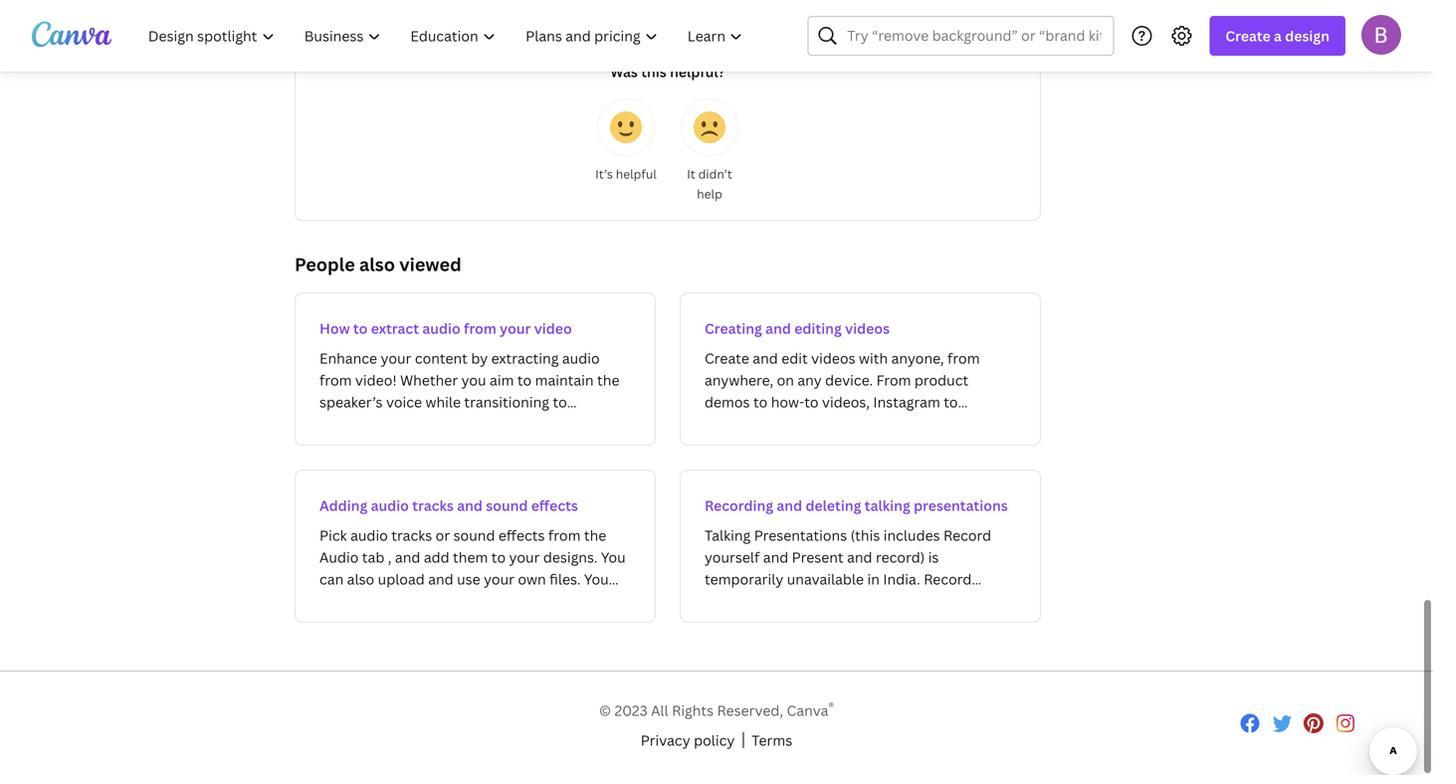 Task type: vqa. For each thing, say whether or not it's contained in the screenshot.
Canva
yes



Task type: describe. For each thing, give the bounding box(es) containing it.
© 2023 all rights reserved, canva ®
[[599, 699, 834, 720]]

people also viewed
[[295, 252, 461, 277]]

top level navigation element
[[135, 16, 760, 56]]

sound
[[486, 496, 528, 515]]

and for recording
[[777, 496, 802, 515]]

tracks
[[412, 496, 454, 515]]

was this helpful?
[[610, 62, 725, 81]]

your
[[500, 319, 531, 338]]

recording and deleting talking presentations link
[[680, 470, 1041, 623]]

adding audio tracks and sound effects link
[[295, 470, 656, 623]]

this
[[641, 62, 667, 81]]

terms
[[752, 731, 792, 750]]

privacy
[[641, 731, 690, 750]]

and for creating
[[766, 319, 791, 338]]

how to extract audio from your video link
[[295, 293, 656, 446]]

it's helpful
[[595, 166, 657, 182]]

people
[[295, 252, 355, 277]]

policy
[[694, 731, 735, 750]]

helpful
[[616, 166, 657, 182]]

terms link
[[752, 730, 792, 752]]

also
[[359, 252, 395, 277]]

video
[[534, 319, 572, 338]]

editing
[[794, 319, 842, 338]]

🙂 image
[[610, 111, 642, 143]]

©
[[599, 701, 611, 720]]

😔 image
[[694, 111, 726, 143]]

bob builder image
[[1362, 15, 1401, 54]]

helpful?
[[670, 62, 725, 81]]

effects
[[531, 496, 578, 515]]

privacy policy link
[[641, 730, 735, 752]]

adding audio tracks and sound effects
[[319, 496, 578, 515]]

Try "remove background" or "brand kit" search field
[[847, 17, 1101, 55]]

creating
[[705, 319, 762, 338]]

rights
[[672, 701, 714, 720]]

recording
[[705, 496, 773, 515]]

adding
[[319, 496, 368, 515]]



Task type: locate. For each thing, give the bounding box(es) containing it.
deleting
[[806, 496, 861, 515]]

®
[[828, 699, 834, 715]]

create a design
[[1226, 26, 1330, 45]]

1 horizontal spatial audio
[[422, 319, 460, 338]]

audio left "tracks"
[[371, 496, 409, 515]]

reserved,
[[717, 701, 783, 720]]

viewed
[[399, 252, 461, 277]]

it didn't help
[[687, 166, 732, 202]]

create a design button
[[1210, 16, 1346, 56]]

to
[[353, 319, 368, 338]]

1 vertical spatial audio
[[371, 496, 409, 515]]

create
[[1226, 26, 1271, 45]]

it
[[687, 166, 695, 182]]

how to extract audio from your video
[[319, 319, 572, 338]]

creating and editing videos link
[[680, 293, 1041, 446]]

0 horizontal spatial audio
[[371, 496, 409, 515]]

how
[[319, 319, 350, 338]]

design
[[1285, 26, 1330, 45]]

and left deleting
[[777, 496, 802, 515]]

a
[[1274, 26, 1282, 45]]

help
[[697, 186, 722, 202]]

canva
[[787, 701, 828, 720]]

and
[[766, 319, 791, 338], [457, 496, 483, 515], [777, 496, 802, 515]]

audio
[[422, 319, 460, 338], [371, 496, 409, 515]]

creating and editing videos
[[705, 319, 890, 338]]

was
[[610, 62, 638, 81]]

recording and deleting talking presentations
[[705, 496, 1008, 515]]

it's
[[595, 166, 613, 182]]

didn't
[[698, 166, 732, 182]]

and right "tracks"
[[457, 496, 483, 515]]

talking
[[865, 496, 910, 515]]

extract
[[371, 319, 419, 338]]

2023
[[615, 701, 648, 720]]

privacy policy
[[641, 731, 735, 750]]

presentations
[[914, 496, 1008, 515]]

audio left from
[[422, 319, 460, 338]]

0 vertical spatial audio
[[422, 319, 460, 338]]

videos
[[845, 319, 890, 338]]

and left "editing"
[[766, 319, 791, 338]]

all
[[651, 701, 668, 720]]

from
[[464, 319, 496, 338]]



